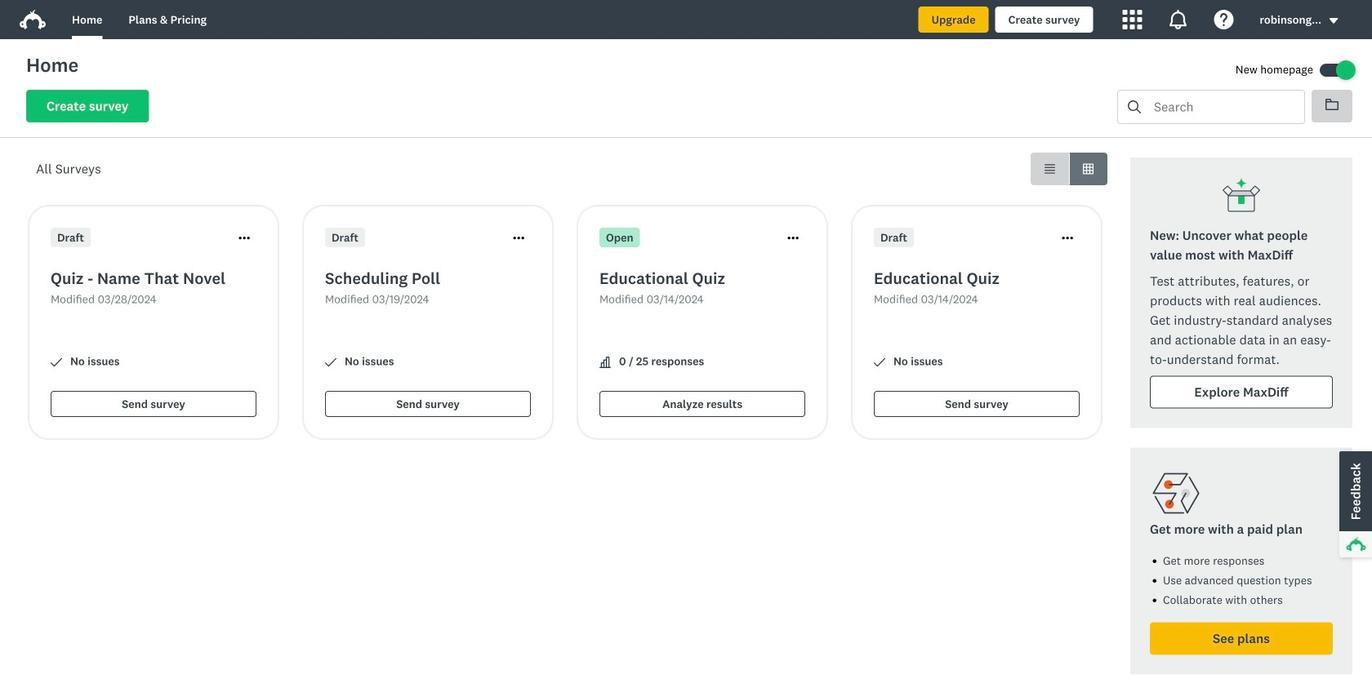 Task type: describe. For each thing, give the bounding box(es) containing it.
response count image
[[600, 357, 611, 368]]

response based pricing icon image
[[1150, 468, 1202, 520]]

notification center icon image
[[1168, 10, 1188, 29]]

2 brand logo image from the top
[[20, 10, 46, 29]]

no issues image
[[51, 357, 62, 368]]

folders image
[[1326, 98, 1339, 111]]

help icon image
[[1214, 10, 1234, 29]]

2 no issues image from the left
[[874, 357, 885, 368]]

1 no issues image from the left
[[325, 357, 337, 368]]



Task type: vqa. For each thing, say whether or not it's contained in the screenshot.
'search' icon
yes



Task type: locate. For each thing, give the bounding box(es) containing it.
Search text field
[[1141, 91, 1304, 123]]

1 brand logo image from the top
[[20, 7, 46, 33]]

products icon image
[[1123, 10, 1142, 29], [1123, 10, 1142, 29]]

group
[[1031, 153, 1108, 185]]

folders image
[[1326, 99, 1339, 110]]

dropdown arrow icon image
[[1328, 15, 1340, 27], [1330, 18, 1338, 24]]

search image
[[1128, 100, 1141, 114], [1128, 100, 1141, 114]]

brand logo image
[[20, 7, 46, 33], [20, 10, 46, 29]]

response count image
[[600, 357, 611, 368]]

1 horizontal spatial no issues image
[[874, 357, 885, 368]]

0 horizontal spatial no issues image
[[325, 357, 337, 368]]

no issues image
[[325, 357, 337, 368], [874, 357, 885, 368]]

max diff icon image
[[1222, 177, 1261, 216]]



